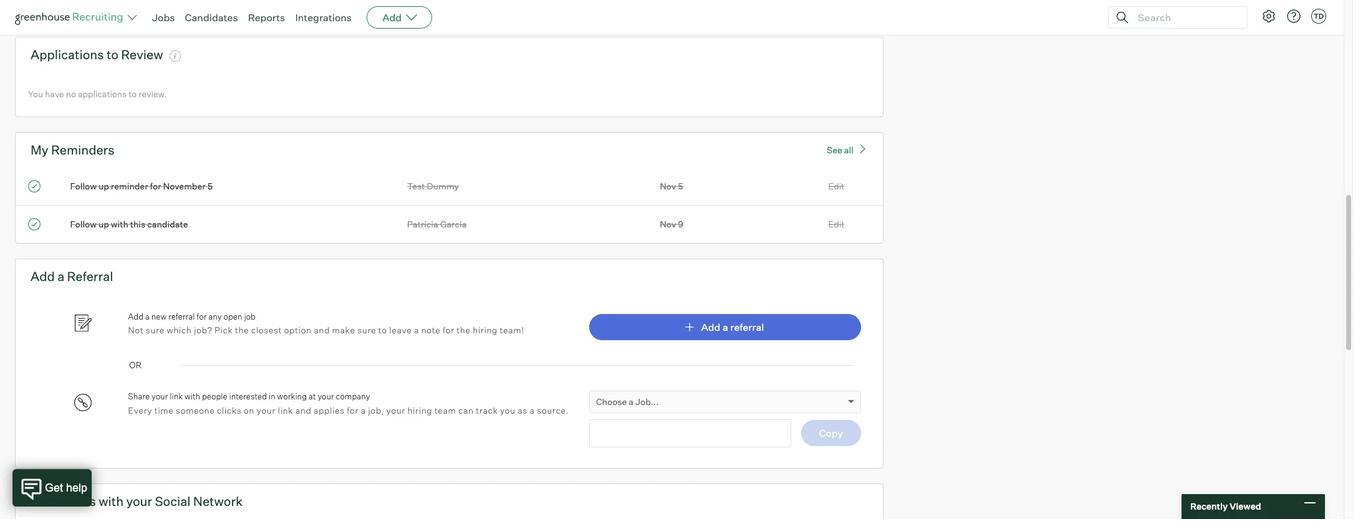 Task type: describe. For each thing, give the bounding box(es) containing it.
reminders
[[51, 142, 115, 158]]

on
[[244, 405, 254, 416]]

open
[[224, 312, 242, 322]]

job
[[244, 312, 256, 322]]

no
[[66, 89, 76, 99]]

team!
[[500, 325, 524, 336]]

my reminders
[[31, 142, 115, 158]]

patricia
[[407, 219, 438, 229]]

review
[[121, 47, 163, 62]]

add a referral
[[701, 321, 764, 334]]

for right note
[[443, 325, 455, 336]]

test dummy link
[[407, 181, 459, 191]]

your right 'at'
[[318, 392, 334, 402]]

source.
[[537, 405, 569, 416]]

follow up with this candidate
[[70, 219, 188, 229]]

company
[[336, 392, 370, 402]]

0 horizontal spatial to
[[107, 47, 118, 62]]

follow for follow up reminder for november 5
[[70, 181, 97, 191]]

nov 9
[[660, 219, 684, 229]]

applications
[[31, 47, 104, 62]]

dummy
[[427, 181, 459, 191]]

people
[[202, 392, 227, 402]]

your right job,
[[386, 405, 405, 416]]

with for social
[[99, 494, 124, 510]]

as
[[518, 405, 528, 416]]

job,
[[368, 405, 384, 416]]

have
[[45, 89, 64, 99]]

your down the 'in'
[[257, 405, 276, 416]]

viewed
[[1230, 502, 1262, 512]]

this
[[130, 219, 145, 229]]

any
[[208, 312, 222, 322]]

2 5 from the left
[[678, 181, 683, 191]]

job?
[[194, 325, 212, 336]]

1 the from the left
[[235, 325, 249, 336]]

interested
[[229, 392, 267, 402]]

your up time
[[152, 392, 168, 402]]

reminder
[[111, 181, 148, 191]]

every
[[128, 405, 152, 416]]

td button
[[1312, 9, 1327, 24]]

with for candidate
[[111, 219, 128, 229]]

hiring inside share your link with people interested in working at your company every time someone clicks on your link and applies for a job, your hiring team can track you as a source.
[[408, 405, 432, 416]]

share jobs with your social network
[[31, 494, 243, 510]]

referral
[[67, 269, 113, 284]]

see
[[827, 145, 843, 155]]

integrations
[[295, 11, 352, 24]]

review.
[[139, 89, 167, 99]]

you
[[500, 405, 516, 416]]

network
[[193, 494, 243, 510]]

a inside button
[[723, 321, 728, 334]]

0 vertical spatial link
[[170, 392, 183, 402]]

to inside add a new referral for any open job not sure which job? pick the closest option and make sure to leave a note for the hiring team!
[[378, 325, 387, 336]]

see all
[[827, 145, 854, 155]]

and inside share your link with people interested in working at your company every time someone clicks on your link and applies for a job, your hiring team can track you as a source.
[[295, 405, 311, 416]]

share your link with people interested in working at your company every time someone clicks on your link and applies for a job, your hiring team can track you as a source.
[[128, 392, 569, 416]]

leave
[[389, 325, 412, 336]]

garcia
[[440, 219, 467, 229]]

track
[[476, 405, 498, 416]]

applies
[[314, 405, 345, 416]]

1 5 from the left
[[207, 181, 213, 191]]

follow up reminder for november 5
[[70, 181, 213, 191]]

add a referral link
[[589, 314, 861, 341]]

or
[[129, 360, 142, 371]]

test
[[407, 181, 425, 191]]

0 vertical spatial jobs
[[152, 11, 175, 24]]

recently viewed
[[1191, 502, 1262, 512]]

choose a job...
[[596, 397, 659, 407]]

which
[[167, 325, 192, 336]]

td
[[1314, 12, 1324, 21]]

you
[[28, 89, 43, 99]]

not
[[128, 325, 144, 336]]

patricia garcia
[[407, 219, 467, 229]]

share for share your link with people interested in working at your company every time someone clicks on your link and applies for a job, your hiring team can track you as a source.
[[128, 392, 150, 402]]

team
[[435, 405, 456, 416]]

note
[[421, 325, 441, 336]]

edit for nov 9
[[829, 219, 845, 229]]

my
[[31, 142, 48, 158]]

td button
[[1309, 6, 1329, 26]]

clicks
[[217, 405, 242, 416]]



Task type: locate. For each thing, give the bounding box(es) containing it.
add for add a referral
[[31, 269, 55, 284]]

to
[[107, 47, 118, 62], [129, 89, 137, 99], [378, 325, 387, 336]]

1 vertical spatial follow
[[70, 219, 97, 229]]

0 vertical spatial with
[[111, 219, 128, 229]]

None text field
[[589, 420, 791, 448]]

1 vertical spatial to
[[129, 89, 137, 99]]

1 vertical spatial jobs
[[68, 494, 96, 510]]

nov 5
[[660, 181, 683, 191]]

your left social
[[126, 494, 152, 510]]

0 vertical spatial to
[[107, 47, 118, 62]]

1 horizontal spatial to
[[129, 89, 137, 99]]

0 horizontal spatial referral
[[168, 312, 195, 322]]

sure right make
[[358, 325, 376, 336]]

edit for nov 5
[[829, 181, 845, 191]]

nov left 9
[[660, 219, 676, 229]]

0 horizontal spatial the
[[235, 325, 249, 336]]

share inside share your link with people interested in working at your company every time someone clicks on your link and applies for a job, your hiring team can track you as a source.
[[128, 392, 150, 402]]

1 vertical spatial nov
[[660, 219, 676, 229]]

all
[[844, 145, 854, 155]]

1 vertical spatial and
[[295, 405, 311, 416]]

to left leave
[[378, 325, 387, 336]]

and left make
[[314, 325, 330, 336]]

nov for nov 9
[[660, 219, 676, 229]]

0 horizontal spatial share
[[31, 494, 65, 510]]

edit
[[829, 181, 845, 191], [829, 219, 845, 229]]

2 nov from the top
[[660, 219, 676, 229]]

1 vertical spatial hiring
[[408, 405, 432, 416]]

configure image
[[1262, 9, 1277, 24]]

0 horizontal spatial hiring
[[408, 405, 432, 416]]

add for add
[[382, 11, 402, 24]]

test dummy
[[407, 181, 459, 191]]

add for add a new referral for any open job not sure which job? pick the closest option and make sure to leave a note for the hiring team!
[[128, 312, 143, 322]]

applications
[[78, 89, 127, 99]]

1 horizontal spatial hiring
[[473, 325, 498, 336]]

1 horizontal spatial referral
[[731, 321, 764, 334]]

hiring
[[473, 325, 498, 336], [408, 405, 432, 416]]

1 sure from the left
[[146, 325, 165, 336]]

for
[[150, 181, 161, 191], [197, 312, 207, 322], [443, 325, 455, 336], [347, 405, 359, 416]]

patricia garcia link
[[407, 219, 467, 229]]

the down "job"
[[235, 325, 249, 336]]

9
[[678, 219, 684, 229]]

social
[[155, 494, 190, 510]]

for down "company"
[[347, 405, 359, 416]]

0 vertical spatial follow
[[70, 181, 97, 191]]

up
[[98, 181, 109, 191], [98, 219, 109, 229]]

2 vertical spatial with
[[99, 494, 124, 510]]

applications to review
[[31, 47, 163, 62]]

1 horizontal spatial sure
[[358, 325, 376, 336]]

link down working at the bottom of the page
[[278, 405, 293, 416]]

add inside popup button
[[382, 11, 402, 24]]

recently
[[1191, 502, 1228, 512]]

candidate
[[147, 219, 188, 229]]

up for reminder
[[98, 181, 109, 191]]

candidates
[[185, 11, 238, 24]]

greenhouse recruiting image
[[15, 10, 127, 25]]

referral inside button
[[731, 321, 764, 334]]

up for with
[[98, 219, 109, 229]]

the right note
[[457, 325, 471, 336]]

share
[[128, 392, 150, 402], [31, 494, 65, 510]]

5 up 9
[[678, 181, 683, 191]]

link up time
[[170, 392, 183, 402]]

with inside share your link with people interested in working at your company every time someone clicks on your link and applies for a job, your hiring team can track you as a source.
[[185, 392, 200, 402]]

for inside share your link with people interested in working at your company every time someone clicks on your link and applies for a job, your hiring team can track you as a source.
[[347, 405, 359, 416]]

follow for follow up with this candidate
[[70, 219, 97, 229]]

1 follow from the top
[[70, 181, 97, 191]]

0 vertical spatial nov
[[660, 181, 676, 191]]

with left this
[[111, 219, 128, 229]]

new
[[151, 312, 167, 322]]

up left reminder on the top left of page
[[98, 181, 109, 191]]

for right reminder on the top left of page
[[150, 181, 161, 191]]

add button
[[367, 6, 432, 29]]

november
[[163, 181, 206, 191]]

1 horizontal spatial share
[[128, 392, 150, 402]]

you have no applications to review.
[[28, 89, 167, 99]]

add for add a referral
[[701, 321, 721, 334]]

0 vertical spatial share
[[128, 392, 150, 402]]

can
[[458, 405, 474, 416]]

follow up 'referral'
[[70, 219, 97, 229]]

referral
[[168, 312, 195, 322], [731, 321, 764, 334]]

with up someone
[[185, 392, 200, 402]]

0 vertical spatial and
[[314, 325, 330, 336]]

and inside add a new referral for any open job not sure which job? pick the closest option and make sure to leave a note for the hiring team!
[[314, 325, 330, 336]]

1 vertical spatial edit
[[829, 219, 845, 229]]

reports
[[248, 11, 285, 24]]

1 edit from the top
[[829, 181, 845, 191]]

jobs
[[152, 11, 175, 24], [68, 494, 96, 510]]

option
[[284, 325, 312, 336]]

add inside add a new referral for any open job not sure which job? pick the closest option and make sure to leave a note for the hiring team!
[[128, 312, 143, 322]]

Search text field
[[1135, 8, 1236, 27]]

hiring left team
[[408, 405, 432, 416]]

0 horizontal spatial 5
[[207, 181, 213, 191]]

nov
[[660, 181, 676, 191], [660, 219, 676, 229]]

2 the from the left
[[457, 325, 471, 336]]

follow down reminders
[[70, 181, 97, 191]]

add
[[382, 11, 402, 24], [31, 269, 55, 284], [128, 312, 143, 322], [701, 321, 721, 334]]

1 horizontal spatial and
[[314, 325, 330, 336]]

add inside button
[[701, 321, 721, 334]]

0 vertical spatial hiring
[[473, 325, 498, 336]]

sure
[[146, 325, 165, 336], [358, 325, 376, 336]]

1 up from the top
[[98, 181, 109, 191]]

in
[[269, 392, 276, 402]]

2 up from the top
[[98, 219, 109, 229]]

integrations link
[[295, 11, 352, 24]]

job...
[[636, 397, 659, 407]]

and down 'at'
[[295, 405, 311, 416]]

candidates link
[[185, 11, 238, 24]]

reports link
[[248, 11, 285, 24]]

1 nov from the top
[[660, 181, 676, 191]]

your
[[152, 392, 168, 402], [318, 392, 334, 402], [257, 405, 276, 416], [386, 405, 405, 416], [126, 494, 152, 510]]

0 horizontal spatial link
[[170, 392, 183, 402]]

make
[[332, 325, 355, 336]]

to left review.
[[129, 89, 137, 99]]

pick
[[215, 325, 233, 336]]

for left any
[[197, 312, 207, 322]]

1 horizontal spatial the
[[457, 325, 471, 336]]

5
[[207, 181, 213, 191], [678, 181, 683, 191]]

1 horizontal spatial 5
[[678, 181, 683, 191]]

referral inside add a new referral for any open job not sure which job? pick the closest option and make sure to leave a note for the hiring team!
[[168, 312, 195, 322]]

0 vertical spatial edit
[[829, 181, 845, 191]]

1 vertical spatial share
[[31, 494, 65, 510]]

with left social
[[99, 494, 124, 510]]

1 vertical spatial link
[[278, 405, 293, 416]]

2 sure from the left
[[358, 325, 376, 336]]

jobs link
[[152, 11, 175, 24]]

0 horizontal spatial and
[[295, 405, 311, 416]]

nov for nov 5
[[660, 181, 676, 191]]

1 vertical spatial up
[[98, 219, 109, 229]]

1 horizontal spatial link
[[278, 405, 293, 416]]

0 horizontal spatial sure
[[146, 325, 165, 336]]

2 vertical spatial to
[[378, 325, 387, 336]]

add a referral
[[31, 269, 113, 284]]

choose
[[596, 397, 627, 407]]

add a new referral for any open job not sure which job? pick the closest option and make sure to leave a note for the hiring team!
[[128, 312, 524, 336]]

hiring left "team!"
[[473, 325, 498, 336]]

to left review
[[107, 47, 118, 62]]

time
[[155, 405, 174, 416]]

add a referral button
[[589, 314, 861, 341]]

see all link
[[827, 143, 868, 155]]

0 vertical spatial up
[[98, 181, 109, 191]]

the
[[235, 325, 249, 336], [457, 325, 471, 336]]

sure down new
[[146, 325, 165, 336]]

nov up nov 9 in the top of the page
[[660, 181, 676, 191]]

0 horizontal spatial jobs
[[68, 494, 96, 510]]

5 right november
[[207, 181, 213, 191]]

working
[[277, 392, 307, 402]]

1 vertical spatial with
[[185, 392, 200, 402]]

hiring inside add a new referral for any open job not sure which job? pick the closest option and make sure to leave a note for the hiring team!
[[473, 325, 498, 336]]

link
[[170, 392, 183, 402], [278, 405, 293, 416]]

share for share jobs with your social network
[[31, 494, 65, 510]]

up left this
[[98, 219, 109, 229]]

2 edit from the top
[[829, 219, 845, 229]]

2 follow from the top
[[70, 219, 97, 229]]

closest
[[251, 325, 282, 336]]

someone
[[176, 405, 215, 416]]

1 horizontal spatial jobs
[[152, 11, 175, 24]]

at
[[309, 392, 316, 402]]

2 horizontal spatial to
[[378, 325, 387, 336]]

and
[[314, 325, 330, 336], [295, 405, 311, 416]]



Task type: vqa. For each thing, say whether or not it's contained in the screenshot.
up associated with with
yes



